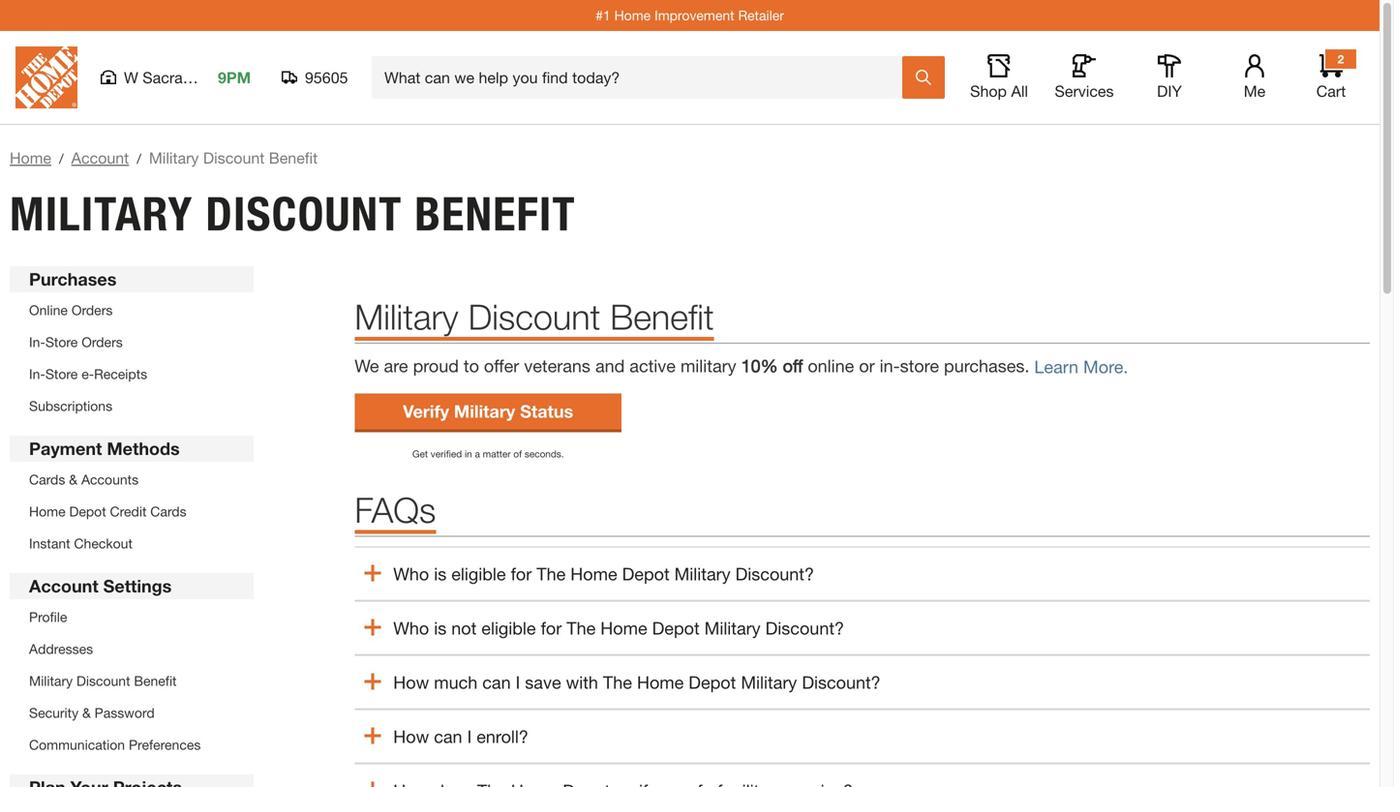Task type: describe. For each thing, give the bounding box(es) containing it.
cards & accounts
[[29, 472, 139, 488]]

online
[[808, 355, 855, 376]]

2 vertical spatial military discount benefit
[[29, 673, 177, 689]]

off
[[783, 355, 803, 376]]

w
[[124, 68, 138, 87]]

get verified in a matter of seconds.
[[413, 449, 564, 460]]

how much can i save with the home depot military discount? button
[[355, 655, 1371, 710]]

cart 2
[[1317, 52, 1347, 100]]

in
[[465, 449, 472, 460]]

home link
[[10, 149, 51, 167]]

instant checkout
[[29, 536, 133, 552]]

payment
[[29, 438, 102, 459]]

account settings
[[29, 576, 172, 597]]

95605 button
[[282, 68, 349, 87]]

profile
[[29, 609, 67, 625]]

2
[[1338, 52, 1345, 66]]

methods
[[107, 438, 180, 459]]

of
[[514, 449, 522, 460]]

communication preferences
[[29, 737, 201, 753]]

get
[[413, 449, 428, 460]]

who is eligible for the home depot military discount? button
[[355, 547, 1371, 601]]

purchases.
[[944, 355, 1030, 376]]

store
[[900, 355, 940, 376]]

in-store e-receipts link
[[29, 366, 147, 382]]

instant
[[29, 536, 70, 552]]

how for how can i enroll?
[[393, 727, 429, 747]]

who is not eligible for the home depot military discount?
[[393, 618, 845, 639]]

in-store e-receipts
[[29, 366, 147, 382]]

active
[[630, 355, 676, 376]]

services button
[[1054, 54, 1116, 101]]

communication preferences link
[[29, 737, 201, 753]]

the inside dropdown button
[[567, 618, 596, 639]]

cart
[[1317, 82, 1347, 100]]

1 / from the left
[[59, 151, 64, 167]]

military discount benefit link
[[29, 673, 177, 689]]

and
[[596, 355, 625, 376]]

settings
[[103, 576, 172, 597]]

diy
[[1158, 82, 1183, 100]]

9pm
[[218, 68, 251, 87]]

offer
[[484, 355, 519, 376]]

how for how much can i save with the home depot military discount?
[[393, 672, 429, 693]]

the home depot logo image
[[15, 46, 77, 108]]

eligible inside dropdown button
[[482, 618, 536, 639]]

2 vertical spatial discount?
[[802, 672, 881, 693]]

who is not eligible for the home depot military discount? button
[[355, 601, 1371, 655]]

checkout
[[74, 536, 133, 552]]

is for not
[[434, 618, 447, 639]]

in-store orders link
[[29, 334, 123, 350]]

for inside dropdown button
[[511, 564, 532, 585]]

& for cards
[[69, 472, 78, 488]]

learn more. button
[[1030, 357, 1129, 379]]

receipts
[[94, 366, 147, 382]]

for inside dropdown button
[[541, 618, 562, 639]]

me button
[[1224, 54, 1286, 101]]

1 vertical spatial orders
[[82, 334, 123, 350]]

1 vertical spatial military discount benefit
[[355, 296, 714, 337]]

verified
[[431, 449, 462, 460]]

who is eligible for the home depot military discount?
[[393, 564, 815, 585]]

preferences
[[129, 737, 201, 753]]

addresses link
[[29, 641, 93, 657]]

addresses
[[29, 641, 93, 657]]

we are proud to offer veterans and active military 10% off online or in-store purchases. learn more.
[[355, 355, 1129, 377]]

e-
[[82, 366, 94, 382]]

purchases
[[29, 269, 117, 290]]

status
[[520, 401, 574, 422]]

verify
[[403, 401, 449, 422]]

home up instant
[[29, 504, 65, 520]]

w sacramento 9pm
[[124, 68, 251, 87]]

retailer
[[738, 7, 784, 23]]

cards & accounts link
[[29, 472, 139, 488]]

online
[[29, 302, 68, 318]]

is for eligible
[[434, 564, 447, 585]]

store for e-
[[45, 366, 78, 382]]



Task type: vqa. For each thing, say whether or not it's contained in the screenshot.
In-Store Orders In-
yes



Task type: locate. For each thing, give the bounding box(es) containing it.
subscriptions
[[29, 398, 112, 414]]

a
[[475, 449, 480, 460]]

how inside dropdown button
[[393, 727, 429, 747]]

improvement
[[655, 7, 735, 23]]

we
[[355, 355, 379, 376]]

in- for in-store orders
[[29, 334, 45, 350]]

security
[[29, 705, 79, 721]]

discount
[[203, 149, 265, 167], [206, 186, 402, 242], [468, 296, 601, 337], [77, 673, 130, 689]]

1 horizontal spatial for
[[541, 618, 562, 639]]

& right the security in the bottom left of the page
[[82, 705, 91, 721]]

veterans
[[524, 355, 591, 376]]

communication
[[29, 737, 125, 753]]

is down 'faqs'
[[434, 564, 447, 585]]

enroll?
[[477, 727, 529, 747]]

0 vertical spatial how
[[393, 672, 429, 693]]

shop
[[971, 82, 1007, 100]]

military discount benefit
[[10, 186, 576, 242], [355, 296, 714, 337], [29, 673, 177, 689]]

diy button
[[1139, 54, 1201, 101]]

0 horizontal spatial &
[[69, 472, 78, 488]]

/
[[59, 151, 64, 167], [137, 151, 141, 167]]

1 vertical spatial discount?
[[766, 618, 845, 639]]

how left enroll?
[[393, 727, 429, 747]]

the right with
[[603, 672, 632, 693]]

military
[[681, 355, 737, 376]]

0 vertical spatial for
[[511, 564, 532, 585]]

0 horizontal spatial the
[[537, 564, 566, 585]]

instant checkout link
[[29, 536, 133, 552]]

home left account link
[[10, 149, 51, 167]]

#1
[[596, 7, 611, 23]]

all
[[1012, 82, 1029, 100]]

how can i enroll? button
[[355, 710, 1371, 764]]

2 is from the top
[[434, 618, 447, 639]]

who inside dropdown button
[[393, 618, 429, 639]]

security & password
[[29, 705, 155, 721]]

0 horizontal spatial i
[[467, 727, 472, 747]]

matter
[[483, 449, 511, 460]]

account right 'home' link at top
[[71, 149, 129, 167]]

who for who is not eligible for the home depot military discount?
[[393, 618, 429, 639]]

discount?
[[736, 564, 815, 585], [766, 618, 845, 639], [802, 672, 881, 693]]

1 vertical spatial for
[[541, 618, 562, 639]]

in- down the "online"
[[29, 334, 45, 350]]

home up "how much can i save with the home depot military discount?"
[[601, 618, 648, 639]]

cards down payment in the left of the page
[[29, 472, 65, 488]]

who inside dropdown button
[[393, 564, 429, 585]]

to
[[464, 355, 479, 376]]

eligible up the not
[[452, 564, 506, 585]]

i inside dropdown button
[[516, 672, 520, 693]]

1 vertical spatial who
[[393, 618, 429, 639]]

account
[[71, 149, 129, 167], [29, 576, 98, 597]]

home depot credit cards link
[[29, 504, 187, 520]]

can inside dropdown button
[[483, 672, 511, 693]]

0 vertical spatial can
[[483, 672, 511, 693]]

shop all button
[[969, 54, 1031, 101]]

in-
[[29, 334, 45, 350], [29, 366, 45, 382]]

orders
[[72, 302, 113, 318], [82, 334, 123, 350]]

save
[[525, 672, 561, 693]]

1 vertical spatial &
[[82, 705, 91, 721]]

is inside dropdown button
[[434, 564, 447, 585]]

the up who is not eligible for the home depot military discount?
[[537, 564, 566, 585]]

eligible right the not
[[482, 618, 536, 639]]

home inside dropdown button
[[601, 618, 648, 639]]

1 who from the top
[[393, 564, 429, 585]]

are
[[384, 355, 408, 376]]

1 how from the top
[[393, 672, 429, 693]]

1 in- from the top
[[29, 334, 45, 350]]

accounts
[[81, 472, 139, 488]]

1 vertical spatial account
[[29, 576, 98, 597]]

home depot credit cards
[[29, 504, 187, 520]]

home right #1
[[615, 7, 651, 23]]

2 in- from the top
[[29, 366, 45, 382]]

i left save
[[516, 672, 520, 693]]

subscriptions link
[[29, 398, 112, 414]]

faqs
[[355, 489, 436, 530]]

0 vertical spatial cards
[[29, 472, 65, 488]]

i
[[516, 672, 520, 693], [467, 727, 472, 747]]

0 vertical spatial the
[[537, 564, 566, 585]]

payment methods
[[29, 438, 180, 459]]

0 vertical spatial store
[[45, 334, 78, 350]]

proud
[[413, 355, 459, 376]]

how
[[393, 672, 429, 693], [393, 727, 429, 747]]

0 horizontal spatial for
[[511, 564, 532, 585]]

password
[[95, 705, 155, 721]]

0 vertical spatial i
[[516, 672, 520, 693]]

is
[[434, 564, 447, 585], [434, 618, 447, 639]]

how much can i save with the home depot military discount?
[[393, 672, 881, 693]]

2 who from the top
[[393, 618, 429, 639]]

1 vertical spatial can
[[434, 727, 463, 747]]

store down online orders
[[45, 334, 78, 350]]

home down who is not eligible for the home depot military discount?
[[637, 672, 684, 693]]

can left enroll?
[[434, 727, 463, 747]]

security & password link
[[29, 705, 155, 721]]

not
[[452, 618, 477, 639]]

1 horizontal spatial the
[[567, 618, 596, 639]]

& for security
[[82, 705, 91, 721]]

0 vertical spatial &
[[69, 472, 78, 488]]

1 vertical spatial i
[[467, 727, 472, 747]]

& down payment in the left of the page
[[69, 472, 78, 488]]

1 horizontal spatial &
[[82, 705, 91, 721]]

10%
[[742, 355, 778, 376]]

1 vertical spatial the
[[567, 618, 596, 639]]

depot inside dropdown button
[[652, 618, 700, 639]]

2 store from the top
[[45, 366, 78, 382]]

online orders
[[29, 302, 113, 318]]

orders up in-store orders link
[[72, 302, 113, 318]]

0 vertical spatial who
[[393, 564, 429, 585]]

2 / from the left
[[137, 151, 141, 167]]

cards
[[29, 472, 65, 488], [150, 504, 187, 520]]

with
[[566, 672, 599, 693]]

eligible
[[452, 564, 506, 585], [482, 618, 536, 639]]

in-store orders
[[29, 334, 123, 350]]

more.
[[1084, 357, 1129, 377]]

online orders link
[[29, 302, 113, 318]]

how can i enroll?
[[393, 727, 529, 747]]

is left the not
[[434, 618, 447, 639]]

1 is from the top
[[434, 564, 447, 585]]

2 horizontal spatial the
[[603, 672, 632, 693]]

cards right credit
[[150, 504, 187, 520]]

seconds.
[[525, 449, 564, 460]]

1 vertical spatial eligible
[[482, 618, 536, 639]]

learn
[[1035, 357, 1079, 377]]

/ right account link
[[137, 151, 141, 167]]

account up "profile" 'link'
[[29, 576, 98, 597]]

1 horizontal spatial can
[[483, 672, 511, 693]]

1 horizontal spatial /
[[137, 151, 141, 167]]

0 vertical spatial orders
[[72, 302, 113, 318]]

is inside dropdown button
[[434, 618, 447, 639]]

how inside dropdown button
[[393, 672, 429, 693]]

i inside dropdown button
[[467, 727, 472, 747]]

orders up in-store e-receipts at the left top
[[82, 334, 123, 350]]

1 horizontal spatial cards
[[150, 504, 187, 520]]

What can we help you find today? search field
[[385, 57, 902, 98]]

sacramento
[[143, 68, 227, 87]]

0 vertical spatial account
[[71, 149, 129, 167]]

0 horizontal spatial can
[[434, 727, 463, 747]]

home up who is not eligible for the home depot military discount?
[[571, 564, 618, 585]]

1 vertical spatial cards
[[150, 504, 187, 520]]

credit
[[110, 504, 147, 520]]

2 how from the top
[[393, 727, 429, 747]]

store
[[45, 334, 78, 350], [45, 366, 78, 382]]

0 vertical spatial in-
[[29, 334, 45, 350]]

/ right 'home' link at top
[[59, 151, 64, 167]]

store left e- at the left of page
[[45, 366, 78, 382]]

who left the not
[[393, 618, 429, 639]]

who down 'faqs'
[[393, 564, 429, 585]]

in- up subscriptions
[[29, 366, 45, 382]]

1 vertical spatial store
[[45, 366, 78, 382]]

2 vertical spatial the
[[603, 672, 632, 693]]

eligible inside dropdown button
[[452, 564, 506, 585]]

0 vertical spatial eligible
[[452, 564, 506, 585]]

or
[[859, 355, 875, 376]]

services
[[1055, 82, 1114, 100]]

1 horizontal spatial i
[[516, 672, 520, 693]]

0 vertical spatial military discount benefit
[[10, 186, 576, 242]]

profile link
[[29, 609, 67, 625]]

1 vertical spatial is
[[434, 618, 447, 639]]

#1 home improvement retailer
[[596, 7, 784, 23]]

shop all
[[971, 82, 1029, 100]]

1 store from the top
[[45, 334, 78, 350]]

the up with
[[567, 618, 596, 639]]

0 vertical spatial discount?
[[736, 564, 815, 585]]

0 vertical spatial is
[[434, 564, 447, 585]]

1 vertical spatial how
[[393, 727, 429, 747]]

95605
[[305, 68, 348, 87]]

store for orders
[[45, 334, 78, 350]]

&
[[69, 472, 78, 488], [82, 705, 91, 721]]

1 vertical spatial in-
[[29, 366, 45, 382]]

i left enroll?
[[467, 727, 472, 747]]

can inside dropdown button
[[434, 727, 463, 747]]

in-
[[880, 355, 900, 376]]

discount? inside dropdown button
[[766, 618, 845, 639]]

home / account / military discount benefit
[[10, 149, 318, 167]]

military inside dropdown button
[[705, 618, 761, 639]]

verify military status
[[403, 401, 574, 422]]

in- for in-store e-receipts
[[29, 366, 45, 382]]

can right much
[[483, 672, 511, 693]]

me
[[1244, 82, 1266, 100]]

0 horizontal spatial /
[[59, 151, 64, 167]]

0 horizontal spatial cards
[[29, 472, 65, 488]]

who for who is eligible for the home depot military discount?
[[393, 564, 429, 585]]

how left much
[[393, 672, 429, 693]]



